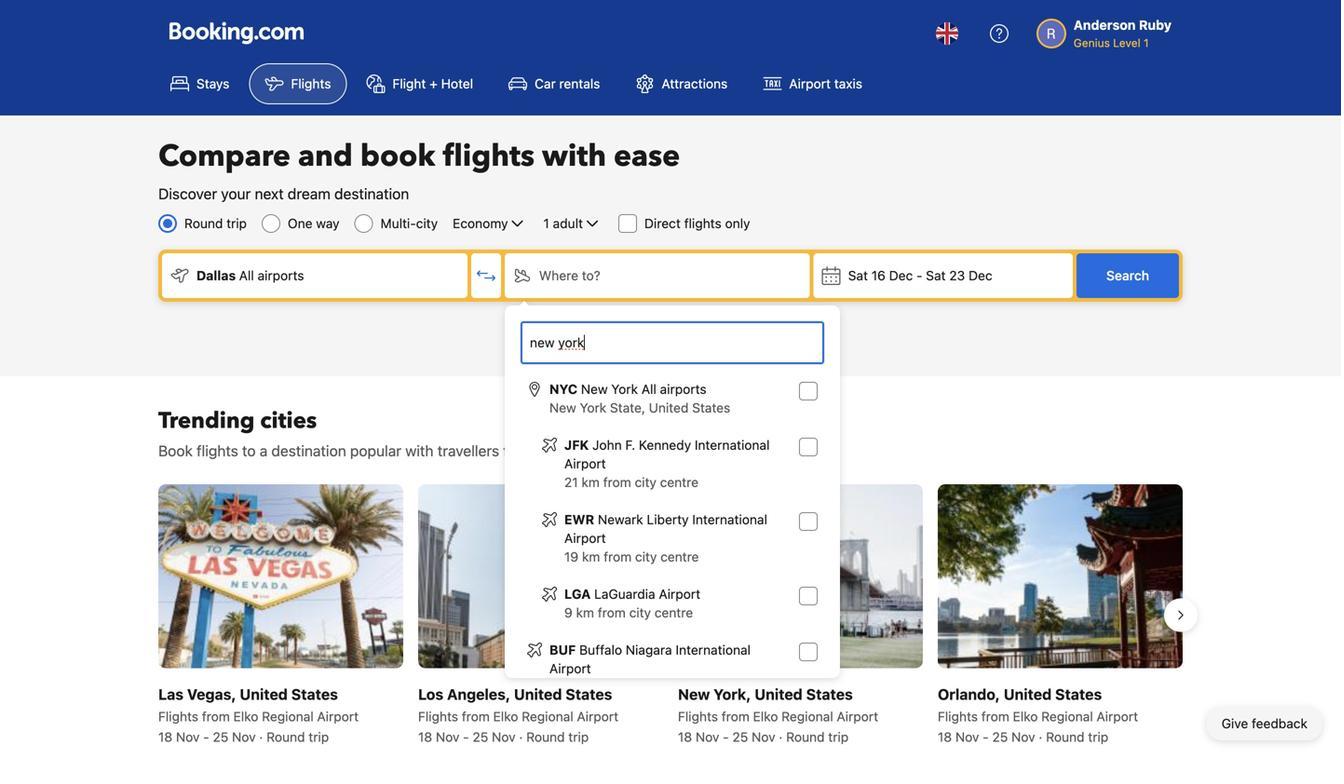 Task type: describe. For each thing, give the bounding box(es) containing it.
states inside nyc new york all airports new york state, united states
[[692, 400, 730, 415]]

dream
[[288, 185, 330, 203]]

adult
[[553, 216, 583, 231]]

new inside new york, united states flights from elko regional airport 18 nov - 25 nov · round trip
[[678, 685, 710, 703]]

one way
[[288, 216, 340, 231]]

2 horizontal spatial flights
[[684, 216, 722, 231]]

4 nov from the left
[[492, 729, 516, 744]]

to
[[242, 442, 256, 460]]

vegas,
[[187, 685, 236, 703]]

city left economy
[[416, 216, 438, 231]]

18 for new york, united states
[[678, 729, 692, 744]]

taxis
[[834, 76, 862, 91]]

genius
[[1074, 36, 1110, 49]]

economy
[[453, 216, 508, 231]]

liberty
[[647, 512, 689, 527]]

book
[[158, 442, 193, 460]]

ewr
[[564, 512, 594, 527]]

anderson
[[1074, 17, 1136, 33]]

states inside orlando, united states flights from elko regional airport 18 nov - 25 nov · round trip
[[1055, 685, 1102, 703]]

hotel
[[441, 76, 473, 91]]

+
[[430, 76, 438, 91]]

states inside new york, united states flights from elko regional airport 18 nov - 25 nov · round trip
[[806, 685, 853, 703]]

flights for new york, united states
[[678, 709, 718, 724]]

19 km from city centre
[[564, 549, 699, 564]]

flights inside orlando, united states flights from elko regional airport 18 nov - 25 nov · round trip
[[938, 709, 978, 724]]

united inside new york, united states flights from elko regional airport 18 nov - 25 nov · round trip
[[755, 685, 803, 703]]

give feedback
[[1222, 716, 1308, 731]]

flights for los angeles, united states
[[418, 709, 458, 724]]

buf
[[550, 642, 576, 658]]

niagara
[[626, 642, 672, 658]]

sat 16 dec - sat 23 dec
[[848, 268, 992, 283]]

ruby
[[1139, 17, 1172, 33]]

stays link
[[155, 63, 245, 104]]

3 nov from the left
[[436, 729, 460, 744]]

destination inside compare and book flights with ease discover your next dream destination
[[334, 185, 409, 203]]

centre for 21 km from city centre
[[660, 475, 699, 490]]

car rentals
[[535, 76, 600, 91]]

- for new york, united states
[[723, 729, 729, 744]]

airport inside orlando, united states flights from elko regional airport 18 nov - 25 nov · round trip
[[1097, 709, 1138, 724]]

sat 16 dec - sat 23 dec button
[[814, 253, 1073, 298]]

laguardia
[[594, 586, 655, 602]]

states inside las vegas, united states flights from elko regional airport 18 nov - 25 nov · round trip
[[291, 685, 338, 703]]

john
[[592, 437, 622, 453]]

- for los angeles, united states
[[463, 729, 469, 744]]

airport taxis
[[789, 76, 862, 91]]

international for newark liberty international airport
[[692, 512, 767, 527]]

book
[[360, 136, 435, 176]]

18 for las vegas, united states
[[158, 729, 172, 744]]

to?
[[582, 268, 601, 283]]

trip for las
[[309, 729, 329, 744]]

round for los
[[526, 729, 565, 744]]

rentals
[[559, 76, 600, 91]]

with inside compare and book flights with ease discover your next dream destination
[[542, 136, 606, 176]]

21 km from city centre
[[564, 475, 699, 490]]

flight + hotel
[[393, 76, 473, 91]]

search button
[[1077, 253, 1179, 298]]

from inside los angeles, united states flights from elko regional airport 18 nov - 25 nov · round trip
[[462, 709, 490, 724]]

flights for and
[[443, 136, 535, 176]]

7 nov from the left
[[956, 729, 979, 744]]

city down 'newark liberty international airport'
[[635, 549, 657, 564]]

newark
[[598, 512, 643, 527]]

los angeles, united states flights from elko regional airport 18 nov - 25 nov · round trip
[[418, 685, 619, 744]]

25 inside orlando, united states flights from elko regional airport 18 nov - 25 nov · round trip
[[992, 729, 1008, 744]]

trending cities book flights to a destination popular with travellers from the united states
[[158, 406, 656, 460]]

elko for york,
[[753, 709, 778, 724]]

direct
[[644, 216, 681, 231]]

your
[[221, 185, 251, 203]]

multi-
[[381, 216, 416, 231]]

6 nov from the left
[[752, 729, 775, 744]]

lga laguardia airport 9 km from city centre
[[564, 586, 700, 620]]

25 for vegas,
[[213, 729, 228, 744]]

2 nov from the left
[[232, 729, 256, 744]]

las
[[158, 685, 184, 703]]

23
[[949, 268, 965, 283]]

level
[[1113, 36, 1141, 49]]

los
[[418, 685, 443, 703]]

1 sat from the left
[[848, 268, 868, 283]]

regional for york,
[[782, 709, 833, 724]]

km for 21
[[582, 475, 600, 490]]

from inside lga laguardia airport 9 km from city centre
[[598, 605, 626, 620]]

states inside trending cities book flights to a destination popular with travellers from the united states
[[613, 442, 656, 460]]

compare and book flights with ease discover your next dream destination
[[158, 136, 680, 203]]

9
[[564, 605, 573, 620]]

way
[[316, 216, 340, 231]]

dallas
[[197, 268, 236, 283]]

orlando,
[[938, 685, 1000, 703]]

flights for las vegas, united states
[[158, 709, 198, 724]]

region containing las vegas, united states
[[143, 477, 1198, 754]]

state,
[[610, 400, 645, 415]]

united inside trending cities book flights to a destination popular with travellers from the united states
[[564, 442, 609, 460]]

united inside nyc new york all airports new york state, united states
[[649, 400, 689, 415]]

buffalo
[[579, 642, 622, 658]]

new york, united states flights from elko regional airport 18 nov - 25 nov · round trip
[[678, 685, 878, 744]]

· inside orlando, united states flights from elko regional airport 18 nov - 25 nov · round trip
[[1039, 729, 1043, 744]]

airport inside las vegas, united states flights from elko regional airport 18 nov - 25 nov · round trip
[[317, 709, 359, 724]]

2 sat from the left
[[926, 268, 946, 283]]

18 for los angeles, united states
[[418, 729, 432, 744]]

feedback
[[1252, 716, 1308, 731]]

anderson ruby genius level 1
[[1074, 17, 1172, 49]]

trending
[[158, 406, 255, 436]]

united inside los angeles, united states flights from elko regional airport 18 nov - 25 nov · round trip
[[514, 685, 562, 703]]

kennedy
[[639, 437, 691, 453]]

· for vegas,
[[259, 729, 263, 744]]

a
[[260, 442, 268, 460]]

21
[[564, 475, 578, 490]]

city down john f. kennedy international airport
[[635, 475, 657, 490]]

states inside los angeles, united states flights from elko regional airport 18 nov - 25 nov · round trip
[[566, 685, 612, 703]]

travellers
[[438, 442, 499, 460]]

19
[[564, 549, 578, 564]]

0 horizontal spatial airports
[[258, 268, 304, 283]]

2 dec from the left
[[969, 268, 992, 283]]

1 nov from the left
[[176, 729, 200, 744]]

give
[[1222, 716, 1248, 731]]

25 for york,
[[733, 729, 748, 744]]

where
[[539, 268, 578, 283]]

use enter to select airport and spacebar to add another one element
[[520, 373, 825, 759]]

dallas all airports
[[197, 268, 304, 283]]

and
[[298, 136, 353, 176]]

nyc new york all airports new york state, united states
[[550, 381, 730, 415]]

angeles,
[[447, 685, 511, 703]]

york,
[[714, 685, 751, 703]]



Task type: locate. For each thing, give the bounding box(es) containing it.
trip inside new york, united states flights from elko regional airport 18 nov - 25 nov · round trip
[[828, 729, 849, 744]]

1 18 from the left
[[158, 729, 172, 744]]

1 vertical spatial destination
[[271, 442, 346, 460]]

destination down "cities"
[[271, 442, 346, 460]]

york up state, at left
[[611, 381, 638, 397]]

3 · from the left
[[779, 729, 783, 744]]

international inside 'newark liberty international airport'
[[692, 512, 767, 527]]

2 vertical spatial km
[[576, 605, 594, 620]]

united
[[649, 400, 689, 415], [564, 442, 609, 460], [240, 685, 288, 703], [514, 685, 562, 703], [755, 685, 803, 703], [1004, 685, 1052, 703]]

flights down york,
[[678, 709, 718, 724]]

0 vertical spatial new
[[581, 381, 608, 397]]

18 down los at bottom
[[418, 729, 432, 744]]

4 18 from the left
[[938, 729, 952, 744]]

from
[[503, 442, 535, 460], [603, 475, 631, 490], [604, 549, 632, 564], [598, 605, 626, 620], [202, 709, 230, 724], [462, 709, 490, 724], [722, 709, 750, 724], [981, 709, 1009, 724]]

- down angeles,
[[463, 729, 469, 744]]

18 down the las
[[158, 729, 172, 744]]

25 down the vegas, on the bottom
[[213, 729, 228, 744]]

airport inside 'newark liberty international airport'
[[564, 530, 606, 546]]

airport inside buffalo niagara international airport
[[550, 661, 591, 676]]

airport taxis link
[[747, 63, 878, 104]]

flights inside compare and book flights with ease discover your next dream destination
[[443, 136, 535, 176]]

- for las vegas, united states
[[203, 729, 209, 744]]

flights inside trending cities book flights to a destination popular with travellers from the united states
[[197, 442, 238, 460]]

0 horizontal spatial with
[[405, 442, 434, 460]]

18 inside los angeles, united states flights from elko regional airport 18 nov - 25 nov · round trip
[[418, 729, 432, 744]]

airports down one
[[258, 268, 304, 283]]

one
[[288, 216, 313, 231]]

18 down orlando,
[[938, 729, 952, 744]]

4 regional from the left
[[1041, 709, 1093, 724]]

dec
[[889, 268, 913, 283], [969, 268, 992, 283]]

round for las
[[267, 729, 305, 744]]

1 left adult
[[543, 216, 549, 231]]

destination inside trending cities book flights to a destination popular with travellers from the united states
[[271, 442, 346, 460]]

1 horizontal spatial with
[[542, 136, 606, 176]]

0 vertical spatial destination
[[334, 185, 409, 203]]

1 vertical spatial km
[[582, 549, 600, 564]]

airport inside john f. kennedy international airport
[[564, 456, 606, 471]]

international
[[695, 437, 770, 453], [692, 512, 767, 527], [676, 642, 751, 658]]

united inside las vegas, united states flights from elko regional airport 18 nov - 25 nov · round trip
[[240, 685, 288, 703]]

sat left 23
[[926, 268, 946, 283]]

from inside new york, united states flights from elko regional airport 18 nov - 25 nov · round trip
[[722, 709, 750, 724]]

international up york,
[[676, 642, 751, 658]]

f.
[[625, 437, 635, 453]]

search
[[1106, 268, 1149, 283]]

1 dec from the left
[[889, 268, 913, 283]]

direct flights only
[[644, 216, 750, 231]]

km for 19
[[582, 549, 600, 564]]

1 horizontal spatial airports
[[660, 381, 707, 397]]

1 vertical spatial airports
[[660, 381, 707, 397]]

from down the vegas, on the bottom
[[202, 709, 230, 724]]

airports
[[258, 268, 304, 283], [660, 381, 707, 397]]

1 horizontal spatial sat
[[926, 268, 946, 283]]

- down the vegas, on the bottom
[[203, 729, 209, 744]]

buffalo niagara international airport
[[550, 642, 751, 676]]

2 vertical spatial international
[[676, 642, 751, 658]]

flights inside las vegas, united states flights from elko regional airport 18 nov - 25 nov · round trip
[[158, 709, 198, 724]]

city inside lga laguardia airport 9 km from city centre
[[629, 605, 651, 620]]

sat
[[848, 268, 868, 283], [926, 268, 946, 283]]

united inside orlando, united states flights from elko regional airport 18 nov - 25 nov · round trip
[[1004, 685, 1052, 703]]

from left the
[[503, 442, 535, 460]]

from inside orlando, united states flights from elko regional airport 18 nov - 25 nov · round trip
[[981, 709, 1009, 724]]

regional for vegas,
[[262, 709, 314, 724]]

regional inside new york, united states flights from elko regional airport 18 nov - 25 nov · round trip
[[782, 709, 833, 724]]

1 horizontal spatial york
[[611, 381, 638, 397]]

trip inside los angeles, united states flights from elko regional airport 18 nov - 25 nov · round trip
[[568, 729, 589, 744]]

elko for angeles,
[[493, 709, 518, 724]]

with up '1 adult' popup button
[[542, 136, 606, 176]]

new
[[581, 381, 608, 397], [550, 400, 576, 415], [678, 685, 710, 703]]

regional inside orlando, united states flights from elko regional airport 18 nov - 25 nov · round trip
[[1041, 709, 1093, 724]]

- down york,
[[723, 729, 729, 744]]

las vegas, united states image
[[158, 484, 403, 668]]

flights inside new york, united states flights from elko regional airport 18 nov - 25 nov · round trip
[[678, 709, 718, 724]]

0 vertical spatial centre
[[660, 475, 699, 490]]

elko for vegas,
[[233, 709, 258, 724]]

2 regional from the left
[[522, 709, 573, 724]]

1 adult
[[543, 216, 583, 231]]

flights inside los angeles, united states flights from elko regional airport 18 nov - 25 nov · round trip
[[418, 709, 458, 724]]

5 nov from the left
[[696, 729, 719, 744]]

stays
[[197, 76, 230, 91]]

0 horizontal spatial dec
[[889, 268, 913, 283]]

john f. kennedy international airport
[[564, 437, 770, 471]]

united right orlando,
[[1004, 685, 1052, 703]]

flights down orlando,
[[938, 709, 978, 724]]

- inside dropdown button
[[916, 268, 923, 283]]

attractions link
[[620, 63, 744, 104]]

centre for 19 km from city centre
[[660, 549, 699, 564]]

dec right 23
[[969, 268, 992, 283]]

sat left the '16'
[[848, 268, 868, 283]]

with
[[542, 136, 606, 176], [405, 442, 434, 460]]

flights for cities
[[197, 442, 238, 460]]

international right liberty
[[692, 512, 767, 527]]

trip for new
[[828, 729, 849, 744]]

only
[[725, 216, 750, 231]]

regional
[[262, 709, 314, 724], [522, 709, 573, 724], [782, 709, 833, 724], [1041, 709, 1093, 724]]

new york, united states image
[[678, 484, 923, 668]]

0 vertical spatial with
[[542, 136, 606, 176]]

international right the kennedy
[[695, 437, 770, 453]]

lga
[[564, 586, 591, 602]]

airport inside new york, united states flights from elko regional airport 18 nov - 25 nov · round trip
[[837, 709, 878, 724]]

-
[[916, 268, 923, 283], [203, 729, 209, 744], [463, 729, 469, 744], [723, 729, 729, 744], [983, 729, 989, 744]]

jfk
[[564, 437, 589, 453]]

1 horizontal spatial new
[[581, 381, 608, 397]]

2 vertical spatial new
[[678, 685, 710, 703]]

0 horizontal spatial york
[[580, 400, 607, 415]]

· inside los angeles, united states flights from elko regional airport 18 nov - 25 nov · round trip
[[519, 729, 523, 744]]

from down 'laguardia'
[[598, 605, 626, 620]]

18 down buffalo niagara international airport
[[678, 729, 692, 744]]

united right the vegas, on the bottom
[[240, 685, 288, 703]]

1
[[1144, 36, 1149, 49], [543, 216, 549, 231]]

airport inside los angeles, united states flights from elko regional airport 18 nov - 25 nov · round trip
[[577, 709, 619, 724]]

york left state, at left
[[580, 400, 607, 415]]

1 vertical spatial flights
[[684, 216, 722, 231]]

· inside las vegas, united states flights from elko regional airport 18 nov - 25 nov · round trip
[[259, 729, 263, 744]]

attractions
[[662, 76, 728, 91]]

airports down the airport or city text field
[[660, 381, 707, 397]]

1 right level
[[1144, 36, 1149, 49]]

1 25 from the left
[[213, 729, 228, 744]]

the
[[539, 442, 560, 460]]

0 vertical spatial airports
[[258, 268, 304, 283]]

1 vertical spatial york
[[580, 400, 607, 415]]

Airport or city text field
[[528, 333, 817, 353]]

- inside orlando, united states flights from elko regional airport 18 nov - 25 nov · round trip
[[983, 729, 989, 744]]

trip
[[226, 216, 247, 231], [309, 729, 329, 744], [568, 729, 589, 744], [828, 729, 849, 744], [1088, 729, 1109, 744]]

km right 9 at the bottom of the page
[[576, 605, 594, 620]]

km inside lga laguardia airport 9 km from city centre
[[576, 605, 594, 620]]

0 vertical spatial flights
[[443, 136, 535, 176]]

flight
[[393, 76, 426, 91]]

elko inside las vegas, united states flights from elko regional airport 18 nov - 25 nov · round trip
[[233, 709, 258, 724]]

city
[[416, 216, 438, 231], [635, 475, 657, 490], [635, 549, 657, 564], [629, 605, 651, 620]]

new down the nyc at the bottom of the page
[[550, 400, 576, 415]]

car rentals link
[[493, 63, 616, 104]]

0 horizontal spatial all
[[239, 268, 254, 283]]

flight + hotel link
[[351, 63, 489, 104]]

all
[[239, 268, 254, 283], [642, 381, 656, 397]]

united up 21
[[564, 442, 609, 460]]

1 · from the left
[[259, 729, 263, 744]]

car
[[535, 76, 556, 91]]

0 vertical spatial york
[[611, 381, 638, 397]]

flights down los at bottom
[[418, 709, 458, 724]]

1 horizontal spatial flights
[[443, 136, 535, 176]]

elko inside new york, united states flights from elko regional airport 18 nov - 25 nov · round trip
[[753, 709, 778, 724]]

- inside los angeles, united states flights from elko regional airport 18 nov - 25 nov · round trip
[[463, 729, 469, 744]]

airport inside lga laguardia airport 9 km from city centre
[[659, 586, 700, 602]]

3 18 from the left
[[678, 729, 692, 744]]

- left 23
[[916, 268, 923, 283]]

km right '19'
[[582, 549, 600, 564]]

round inside orlando, united states flights from elko regional airport 18 nov - 25 nov · round trip
[[1046, 729, 1085, 744]]

25 inside los angeles, united states flights from elko regional airport 18 nov - 25 nov · round trip
[[473, 729, 488, 744]]

give feedback button
[[1207, 707, 1323, 740]]

destination
[[334, 185, 409, 203], [271, 442, 346, 460]]

international inside john f. kennedy international airport
[[695, 437, 770, 453]]

nyc
[[550, 381, 577, 397]]

·
[[259, 729, 263, 744], [519, 729, 523, 744], [779, 729, 783, 744], [1039, 729, 1043, 744]]

city down 'laguardia'
[[629, 605, 651, 620]]

18
[[158, 729, 172, 744], [418, 729, 432, 744], [678, 729, 692, 744], [938, 729, 952, 744]]

from down angeles,
[[462, 709, 490, 724]]

km right 21
[[582, 475, 600, 490]]

4 · from the left
[[1039, 729, 1043, 744]]

elko inside los angeles, united states flights from elko regional airport 18 nov - 25 nov · round trip
[[493, 709, 518, 724]]

centre down john f. kennedy international airport
[[660, 475, 699, 490]]

16
[[872, 268, 886, 283]]

2 vertical spatial centre
[[655, 605, 693, 620]]

1 adult button
[[542, 212, 604, 235]]

orlando, united states image
[[938, 484, 1183, 668]]

centre down 'newark liberty international airport'
[[660, 549, 699, 564]]

2 horizontal spatial new
[[678, 685, 710, 703]]

3 25 from the left
[[733, 729, 748, 744]]

all up state, at left
[[642, 381, 656, 397]]

airport
[[789, 76, 831, 91], [564, 456, 606, 471], [564, 530, 606, 546], [659, 586, 700, 602], [550, 661, 591, 676], [317, 709, 359, 724], [577, 709, 619, 724], [837, 709, 878, 724], [1097, 709, 1138, 724]]

0 horizontal spatial flights
[[197, 442, 238, 460]]

18 inside new york, united states flights from elko regional airport 18 nov - 25 nov · round trip
[[678, 729, 692, 744]]

25 down orlando,
[[992, 729, 1008, 744]]

18 inside orlando, united states flights from elko regional airport 18 nov - 25 nov · round trip
[[938, 729, 952, 744]]

from down york,
[[722, 709, 750, 724]]

from inside trending cities book flights to a destination popular with travellers from the united states
[[503, 442, 535, 460]]

new right the nyc at the bottom of the page
[[581, 381, 608, 397]]

popular
[[350, 442, 401, 460]]

4 elko from the left
[[1013, 709, 1038, 724]]

regional for angeles,
[[522, 709, 573, 724]]

centre up niagara
[[655, 605, 693, 620]]

1 vertical spatial centre
[[660, 549, 699, 564]]

4 25 from the left
[[992, 729, 1008, 744]]

regional inside las vegas, united states flights from elko regional airport 18 nov - 25 nov · round trip
[[262, 709, 314, 724]]

- inside new york, united states flights from elko regional airport 18 nov - 25 nov · round trip
[[723, 729, 729, 744]]

1 elko from the left
[[233, 709, 258, 724]]

round inside las vegas, united states flights from elko regional airport 18 nov - 25 nov · round trip
[[267, 729, 305, 744]]

1 vertical spatial 1
[[543, 216, 549, 231]]

regional inside los angeles, united states flights from elko regional airport 18 nov - 25 nov · round trip
[[522, 709, 573, 724]]

2 18 from the left
[[418, 729, 432, 744]]

8 nov from the left
[[1012, 729, 1035, 744]]

flights down the las
[[158, 709, 198, 724]]

1 vertical spatial international
[[692, 512, 767, 527]]

flights up and
[[291, 76, 331, 91]]

flights up economy
[[443, 136, 535, 176]]

25 inside las vegas, united states flights from elko regional airport 18 nov - 25 nov · round trip
[[213, 729, 228, 744]]

flights left only
[[684, 216, 722, 231]]

25 down angeles,
[[473, 729, 488, 744]]

25 inside new york, united states flights from elko regional airport 18 nov - 25 nov · round trip
[[733, 729, 748, 744]]

round for new
[[786, 729, 825, 744]]

booking.com logo image
[[170, 22, 304, 44], [170, 22, 304, 44]]

flights left to
[[197, 442, 238, 460]]

0 horizontal spatial new
[[550, 400, 576, 415]]

25 down york,
[[733, 729, 748, 744]]

cities
[[260, 406, 317, 436]]

all right dallas
[[239, 268, 254, 283]]

from up newark
[[603, 475, 631, 490]]

region
[[143, 477, 1198, 754]]

1 horizontal spatial dec
[[969, 268, 992, 283]]

0 vertical spatial international
[[695, 437, 770, 453]]

next
[[255, 185, 284, 203]]

0 horizontal spatial sat
[[848, 268, 868, 283]]

3 regional from the left
[[782, 709, 833, 724]]

united down buf on the bottom left
[[514, 685, 562, 703]]

united up the kennedy
[[649, 400, 689, 415]]

newark liberty international airport
[[564, 512, 767, 546]]

los angeles, united states image
[[418, 484, 663, 668]]

3 elko from the left
[[753, 709, 778, 724]]

discover
[[158, 185, 217, 203]]

orlando, united states flights from elko regional airport 18 nov - 25 nov · round trip
[[938, 685, 1138, 744]]

round trip
[[184, 216, 247, 231]]

multi-city
[[381, 216, 438, 231]]

all inside nyc new york all airports new york state, united states
[[642, 381, 656, 397]]

trip inside orlando, united states flights from elko regional airport 18 nov - 25 nov · round trip
[[1088, 729, 1109, 744]]

flights link
[[249, 63, 347, 104]]

united right york,
[[755, 685, 803, 703]]

- down orlando,
[[983, 729, 989, 744]]

1 vertical spatial new
[[550, 400, 576, 415]]

centre inside lga laguardia airport 9 km from city centre
[[655, 605, 693, 620]]

2 25 from the left
[[473, 729, 488, 744]]

1 regional from the left
[[262, 709, 314, 724]]

1 inside popup button
[[543, 216, 549, 231]]

international for buffalo niagara international airport
[[676, 642, 751, 658]]

18 inside las vegas, united states flights from elko regional airport 18 nov - 25 nov · round trip
[[158, 729, 172, 744]]

trip inside las vegas, united states flights from elko regional airport 18 nov - 25 nov · round trip
[[309, 729, 329, 744]]

nov
[[176, 729, 200, 744], [232, 729, 256, 744], [436, 729, 460, 744], [492, 729, 516, 744], [696, 729, 719, 744], [752, 729, 775, 744], [956, 729, 979, 744], [1012, 729, 1035, 744]]

· for angeles,
[[519, 729, 523, 744]]

2 elko from the left
[[493, 709, 518, 724]]

· inside new york, united states flights from elko regional airport 18 nov - 25 nov · round trip
[[779, 729, 783, 744]]

dec right the '16'
[[889, 268, 913, 283]]

from down orlando,
[[981, 709, 1009, 724]]

new left york,
[[678, 685, 710, 703]]

round inside new york, united states flights from elko regional airport 18 nov - 25 nov · round trip
[[786, 729, 825, 744]]

0 horizontal spatial 1
[[543, 216, 549, 231]]

round inside los angeles, united states flights from elko regional airport 18 nov - 25 nov · round trip
[[526, 729, 565, 744]]

with right popular
[[405, 442, 434, 460]]

1 horizontal spatial 1
[[1144, 36, 1149, 49]]

from inside las vegas, united states flights from elko regional airport 18 nov - 25 nov · round trip
[[202, 709, 230, 724]]

trip for los
[[568, 729, 589, 744]]

round
[[184, 216, 223, 231], [267, 729, 305, 744], [526, 729, 565, 744], [786, 729, 825, 744], [1046, 729, 1085, 744]]

2 vertical spatial flights
[[197, 442, 238, 460]]

where to?
[[539, 268, 601, 283]]

ease
[[614, 136, 680, 176]]

where to? button
[[505, 253, 810, 298]]

1 vertical spatial all
[[642, 381, 656, 397]]

1 horizontal spatial all
[[642, 381, 656, 397]]

york
[[611, 381, 638, 397], [580, 400, 607, 415]]

with inside trending cities book flights to a destination popular with travellers from the united states
[[405, 442, 434, 460]]

0 vertical spatial all
[[239, 268, 254, 283]]

from down newark
[[604, 549, 632, 564]]

- inside las vegas, united states flights from elko regional airport 18 nov - 25 nov · round trip
[[203, 729, 209, 744]]

2 · from the left
[[519, 729, 523, 744]]

0 vertical spatial km
[[582, 475, 600, 490]]

25 for angeles,
[[473, 729, 488, 744]]

1 inside anderson ruby genius level 1
[[1144, 36, 1149, 49]]

airports inside nyc new york all airports new york state, united states
[[660, 381, 707, 397]]

destination up multi-
[[334, 185, 409, 203]]

international inside buffalo niagara international airport
[[676, 642, 751, 658]]

0 vertical spatial 1
[[1144, 36, 1149, 49]]

· for york,
[[779, 729, 783, 744]]

compare
[[158, 136, 291, 176]]

las vegas, united states flights from elko regional airport 18 nov - 25 nov · round trip
[[158, 685, 359, 744]]

elko inside orlando, united states flights from elko regional airport 18 nov - 25 nov · round trip
[[1013, 709, 1038, 724]]

1 vertical spatial with
[[405, 442, 434, 460]]



Task type: vqa. For each thing, say whether or not it's contained in the screenshot.
the Beds
no



